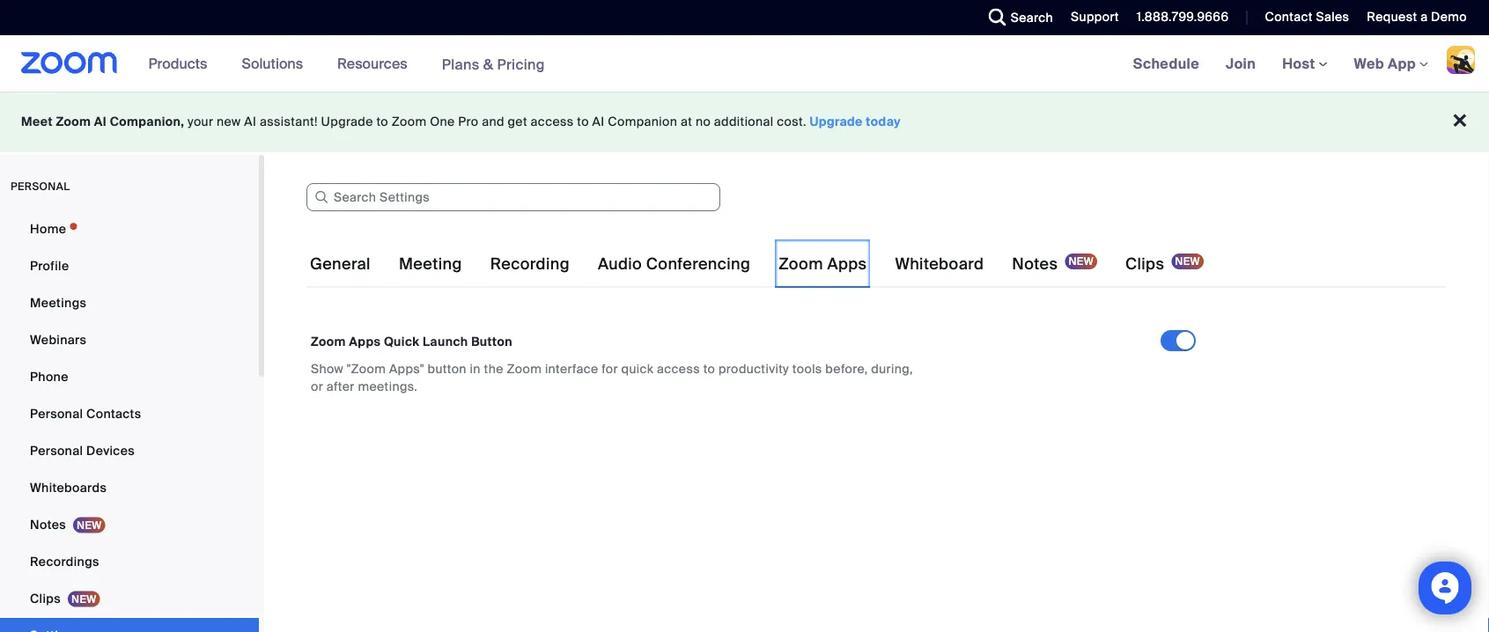 Task type: locate. For each thing, give the bounding box(es) containing it.
to left productivity
[[704, 361, 716, 377]]

2 personal from the top
[[30, 443, 83, 459]]

personal
[[30, 406, 83, 422], [30, 443, 83, 459]]

and
[[482, 114, 505, 130]]

pricing
[[497, 55, 545, 73]]

audio conferencing
[[598, 254, 751, 274]]

companion,
[[110, 114, 184, 130]]

search button
[[976, 0, 1058, 35]]

apps"
[[389, 361, 425, 377]]

meet
[[21, 114, 53, 130]]

meet zoom ai companion, your new ai assistant! upgrade to zoom one pro and get access to ai companion at no additional cost. upgrade today
[[21, 114, 901, 130]]

to
[[377, 114, 389, 130], [577, 114, 589, 130], [704, 361, 716, 377]]

apps for zoom apps quick launch button
[[349, 333, 381, 350]]

join
[[1226, 54, 1257, 73]]

personal
[[11, 180, 70, 193]]

0 horizontal spatial ai
[[94, 114, 107, 130]]

ai left companion
[[593, 114, 605, 130]]

1.888.799.9666 button
[[1124, 0, 1234, 35], [1137, 9, 1229, 25]]

1 vertical spatial apps
[[349, 333, 381, 350]]

webinars
[[30, 332, 87, 348]]

0 vertical spatial clips
[[1126, 254, 1165, 274]]

button
[[471, 333, 513, 350]]

host
[[1283, 54, 1319, 73]]

2 upgrade from the left
[[810, 114, 863, 130]]

personal down 'phone'
[[30, 406, 83, 422]]

1 horizontal spatial to
[[577, 114, 589, 130]]

1 vertical spatial access
[[657, 361, 700, 377]]

web
[[1355, 54, 1385, 73]]

web app button
[[1355, 54, 1429, 73]]

0 horizontal spatial upgrade
[[321, 114, 373, 130]]

meetings navigation
[[1120, 35, 1490, 93]]

meetings
[[30, 295, 87, 311]]

the
[[484, 361, 504, 377]]

0 vertical spatial access
[[531, 114, 574, 130]]

home link
[[0, 211, 259, 247]]

ai right new at the left top of page
[[244, 114, 257, 130]]

show "zoom apps" button in the zoom interface for quick access to productivity tools before, during, or after meetings.
[[311, 361, 913, 395]]

to inside show "zoom apps" button in the zoom interface for quick access to productivity tools before, during, or after meetings.
[[704, 361, 716, 377]]

personal menu menu
[[0, 211, 259, 633]]

apps
[[828, 254, 867, 274], [349, 333, 381, 350]]

0 horizontal spatial access
[[531, 114, 574, 130]]

zoom logo image
[[21, 52, 118, 74]]

clips inside "link"
[[30, 591, 61, 607]]

0 horizontal spatial notes
[[30, 517, 66, 533]]

1 vertical spatial notes
[[30, 517, 66, 533]]

support link
[[1058, 0, 1124, 35], [1071, 9, 1120, 25]]

1 horizontal spatial clips
[[1126, 254, 1165, 274]]

1 vertical spatial personal
[[30, 443, 83, 459]]

launch
[[423, 333, 468, 350]]

today
[[866, 114, 901, 130]]

web app
[[1355, 54, 1417, 73]]

0 vertical spatial apps
[[828, 254, 867, 274]]

upgrade down product information navigation
[[321, 114, 373, 130]]

general
[[310, 254, 371, 274]]

no
[[696, 114, 711, 130]]

devices
[[86, 443, 135, 459]]

contact sales link
[[1252, 0, 1354, 35], [1266, 9, 1350, 25]]

whiteboards link
[[0, 470, 259, 506]]

banner containing products
[[0, 35, 1490, 93]]

ai left the companion,
[[94, 114, 107, 130]]

cost.
[[777, 114, 807, 130]]

access right quick
[[657, 361, 700, 377]]

pro
[[458, 114, 479, 130]]

notes
[[1013, 254, 1059, 274], [30, 517, 66, 533]]

sales
[[1317, 9, 1350, 25]]

clips
[[1126, 254, 1165, 274], [30, 591, 61, 607]]

1 horizontal spatial notes
[[1013, 254, 1059, 274]]

1 personal from the top
[[30, 406, 83, 422]]

1 horizontal spatial access
[[657, 361, 700, 377]]

contacts
[[86, 406, 141, 422]]

2 horizontal spatial to
[[704, 361, 716, 377]]

upgrade
[[321, 114, 373, 130], [810, 114, 863, 130]]

solutions button
[[242, 35, 311, 92]]

webinars link
[[0, 322, 259, 358]]

personal devices link
[[0, 433, 259, 469]]

1 vertical spatial clips
[[30, 591, 61, 607]]

to left companion
[[577, 114, 589, 130]]

schedule link
[[1120, 35, 1213, 92]]

or
[[311, 378, 323, 395]]

personal for personal contacts
[[30, 406, 83, 422]]

request
[[1368, 9, 1418, 25]]

upgrade right cost.
[[810, 114, 863, 130]]

0 horizontal spatial clips
[[30, 591, 61, 607]]

1 ai from the left
[[94, 114, 107, 130]]

2 ai from the left
[[244, 114, 257, 130]]

1 horizontal spatial ai
[[244, 114, 257, 130]]

0 vertical spatial notes
[[1013, 254, 1059, 274]]

products button
[[149, 35, 215, 92]]

plans & pricing link
[[442, 55, 545, 73], [442, 55, 545, 73]]

banner
[[0, 35, 1490, 93]]

0 horizontal spatial apps
[[349, 333, 381, 350]]

2 horizontal spatial ai
[[593, 114, 605, 130]]

to down resources dropdown button
[[377, 114, 389, 130]]

apps inside tabs of my account settings page tab list
[[828, 254, 867, 274]]

recording
[[490, 254, 570, 274]]

phone link
[[0, 359, 259, 395]]

resources
[[338, 54, 408, 73]]

clips inside tabs of my account settings page tab list
[[1126, 254, 1165, 274]]

personal up whiteboards
[[30, 443, 83, 459]]

recordings
[[30, 554, 99, 570]]

1.888.799.9666 button up the schedule on the top right
[[1124, 0, 1234, 35]]

additional
[[714, 114, 774, 130]]

0 vertical spatial personal
[[30, 406, 83, 422]]

access right get
[[531, 114, 574, 130]]

1 horizontal spatial apps
[[828, 254, 867, 274]]

products
[[149, 54, 207, 73]]

ai
[[94, 114, 107, 130], [244, 114, 257, 130], [593, 114, 605, 130]]

zoom apps quick launch button
[[311, 333, 513, 350]]

clips link
[[0, 581, 259, 617]]

quick
[[622, 361, 654, 377]]

demo
[[1432, 9, 1468, 25]]

product information navigation
[[135, 35, 558, 93]]

1 horizontal spatial upgrade
[[810, 114, 863, 130]]

zoom
[[56, 114, 91, 130], [392, 114, 427, 130], [779, 254, 824, 274], [311, 333, 346, 350], [507, 361, 542, 377]]

in
[[470, 361, 481, 377]]

tabs of my account settings page tab list
[[307, 240, 1208, 289]]

join link
[[1213, 35, 1270, 92]]



Task type: vqa. For each thing, say whether or not it's contained in the screenshot.
Close image
no



Task type: describe. For each thing, give the bounding box(es) containing it.
get
[[508, 114, 528, 130]]

meetings link
[[0, 285, 259, 321]]

contact
[[1266, 9, 1313, 25]]

"zoom
[[347, 361, 386, 377]]

profile picture image
[[1448, 46, 1476, 74]]

companion
[[608, 114, 678, 130]]

resources button
[[338, 35, 416, 92]]

3 ai from the left
[[593, 114, 605, 130]]

one
[[430, 114, 455, 130]]

productivity
[[719, 361, 789, 377]]

a
[[1421, 9, 1429, 25]]

meeting
[[399, 254, 462, 274]]

personal devices
[[30, 443, 135, 459]]

access inside show "zoom apps" button in the zoom interface for quick access to productivity tools before, during, or after meetings.
[[657, 361, 700, 377]]

search
[[1011, 9, 1054, 26]]

audio
[[598, 254, 642, 274]]

contact sales
[[1266, 9, 1350, 25]]

access inside meet zoom ai companion, footer
[[531, 114, 574, 130]]

notes inside notes link
[[30, 517, 66, 533]]

meetings.
[[358, 378, 418, 395]]

notes inside tabs of my account settings page tab list
[[1013, 254, 1059, 274]]

zoom apps
[[779, 254, 867, 274]]

apps for zoom apps
[[828, 254, 867, 274]]

personal contacts
[[30, 406, 141, 422]]

recordings link
[[0, 544, 259, 580]]

new
[[217, 114, 241, 130]]

whiteboard
[[896, 254, 984, 274]]

your
[[188, 114, 213, 130]]

solutions
[[242, 54, 303, 73]]

zoom inside tabs of my account settings page tab list
[[779, 254, 824, 274]]

show
[[311, 361, 344, 377]]

1.888.799.9666 button up schedule link
[[1137, 9, 1229, 25]]

conferencing
[[646, 254, 751, 274]]

interface
[[545, 361, 599, 377]]

support
[[1071, 9, 1120, 25]]

1 upgrade from the left
[[321, 114, 373, 130]]

whiteboards
[[30, 480, 107, 496]]

before,
[[826, 361, 868, 377]]

personal for personal devices
[[30, 443, 83, 459]]

quick
[[384, 333, 420, 350]]

plans
[[442, 55, 480, 73]]

phone
[[30, 369, 68, 385]]

home
[[30, 221, 66, 237]]

meet zoom ai companion, footer
[[0, 92, 1490, 152]]

profile link
[[0, 248, 259, 284]]

schedule
[[1134, 54, 1200, 73]]

plans & pricing
[[442, 55, 545, 73]]

app
[[1389, 54, 1417, 73]]

during,
[[872, 361, 913, 377]]

host button
[[1283, 54, 1328, 73]]

after
[[327, 378, 355, 395]]

Search Settings text field
[[307, 183, 721, 211]]

zoom inside show "zoom apps" button in the zoom interface for quick access to productivity tools before, during, or after meetings.
[[507, 361, 542, 377]]

personal contacts link
[[0, 396, 259, 432]]

0 horizontal spatial to
[[377, 114, 389, 130]]

assistant!
[[260, 114, 318, 130]]

for
[[602, 361, 618, 377]]

at
[[681, 114, 693, 130]]

profile
[[30, 258, 69, 274]]

request a demo
[[1368, 9, 1468, 25]]

notes link
[[0, 507, 259, 543]]

tools
[[793, 361, 823, 377]]

button
[[428, 361, 467, 377]]

upgrade today link
[[810, 114, 901, 130]]

&
[[483, 55, 494, 73]]

1.888.799.9666
[[1137, 9, 1229, 25]]



